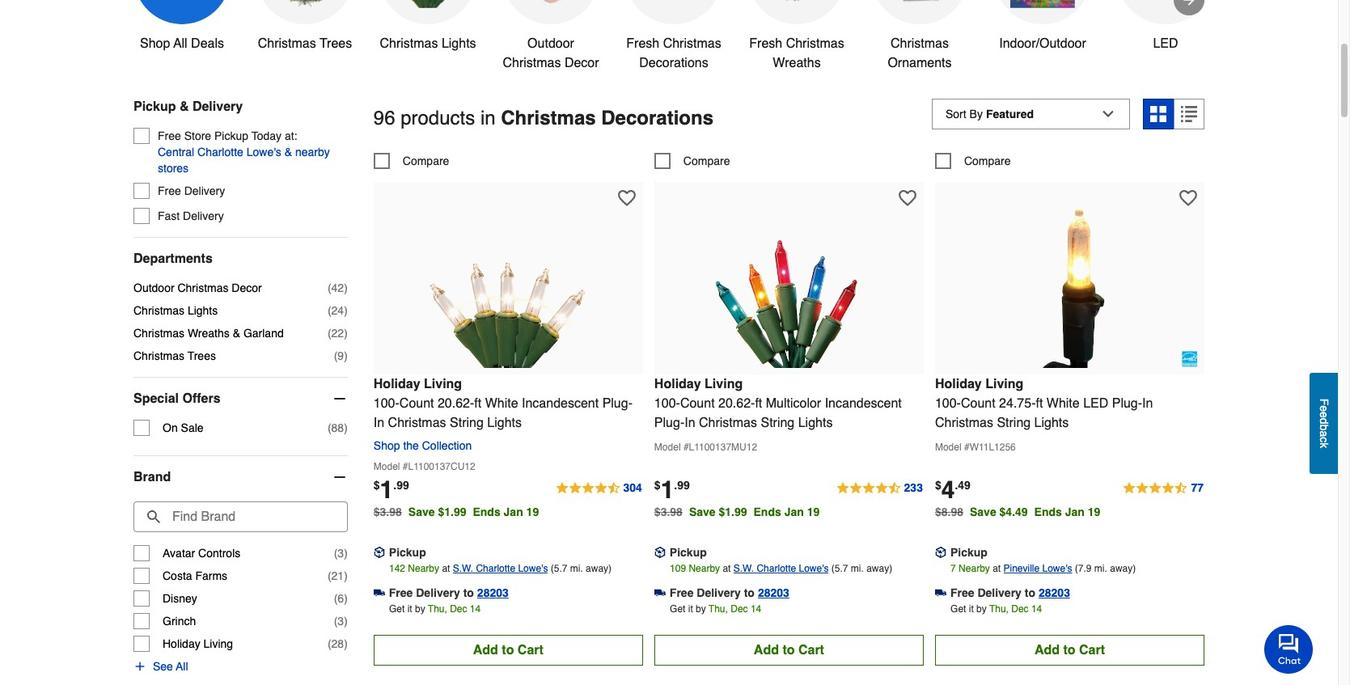 Task type: vqa. For each thing, say whether or not it's contained in the screenshot.


Task type: describe. For each thing, give the bounding box(es) containing it.
ft for 100-count 20.62-ft white incandescent plug- in christmas string lights
[[475, 396, 482, 411]]

christmas inside holiday living 100-count 20.62-ft multicolor incandescent plug-in christmas string lights
[[699, 416, 758, 430]]

in for 100-count 24.75-ft white led plug-in christmas string lights
[[1143, 396, 1154, 411]]

2 add to cart button from the left
[[655, 635, 924, 666]]

holiday for 100-count 20.62-ft multicolor incandescent plug-in christmas string lights
[[655, 377, 701, 391]]

save for 77
[[970, 506, 997, 518]]

28203 for 7 nearby
[[1039, 586, 1071, 599]]

christmas inside outdoor christmas decor
[[503, 56, 561, 70]]

88
[[331, 422, 344, 434]]

1001813154 element
[[655, 153, 730, 169]]

energy star qualified image
[[1182, 351, 1199, 367]]

brand
[[134, 470, 171, 485]]

24
[[331, 304, 344, 317]]

at for 142 nearby
[[442, 563, 450, 574]]

.99 for 304
[[394, 479, 409, 492]]

compare for the 5013274385 element
[[965, 154, 1011, 167]]

.49
[[955, 479, 971, 492]]

holiday living 100-count 20.62-ft multicolor incandescent plug-in christmas string lights image
[[700, 190, 878, 368]]

delivery down "109 nearby at s.w. charlotte lowe's (5.7 mi. away)"
[[697, 586, 741, 599]]

special
[[134, 392, 179, 406]]

by for 7 nearby
[[977, 603, 987, 615]]

model # l1100137cu12
[[374, 461, 476, 472]]

wreaths inside fresh christmas wreaths
[[773, 56, 821, 70]]

get it by thu, dec 14 for 7 nearby
[[951, 603, 1043, 615]]

( 24 )
[[328, 304, 348, 317]]

christmas inside fresh christmas decorations
[[663, 36, 722, 51]]

pickup for 109
[[670, 546, 707, 559]]

0 horizontal spatial #
[[403, 461, 408, 472]]

charlotte inside central charlotte lowe's & nearby stores
[[197, 146, 243, 158]]

holiday for 100-count 20.62-ft white incandescent plug- in christmas string lights
[[374, 377, 421, 391]]

it for 7
[[969, 603, 974, 615]]

holiday living100-count 24.75-ft white led plug-in christmas string lights element
[[936, 182, 1205, 374]]

garland
[[244, 327, 284, 340]]

l1100137cu12
[[408, 461, 476, 472]]

grid view image
[[1151, 106, 1167, 122]]

4.5 stars image for 77 button
[[1123, 479, 1205, 498]]

actual price $1.99 element for 233
[[655, 476, 690, 504]]

get for 7
[[951, 603, 967, 615]]

ornaments
[[888, 56, 952, 70]]

christmas lights button
[[380, 0, 477, 53]]

special offers
[[134, 392, 221, 406]]

brand button
[[134, 456, 348, 498]]

holiday living 100-count 20.62-ft multicolor incandescent plug-in christmas string lights
[[655, 377, 902, 430]]

77 button
[[1123, 479, 1205, 498]]

holiday living 100-count 20.62-ft white incandescent plug-in christmas string lights image
[[419, 190, 598, 368]]

trees inside button
[[320, 36, 352, 51]]

fresh christmas decorations button
[[626, 0, 723, 73]]

all for see
[[176, 660, 188, 673]]

( for farms
[[328, 570, 331, 583]]

4
[[942, 476, 955, 504]]

f e e d b a c k
[[1318, 399, 1331, 449]]

was price $3.98 element for 304
[[374, 501, 409, 518]]

(5.7 for 142 nearby at s.w. charlotte lowe's (5.7 mi. away)
[[551, 563, 568, 574]]

savings save $4.49 element
[[970, 506, 1107, 518]]

20.62- for white
[[438, 396, 475, 411]]

model # w11l1256
[[936, 442, 1016, 453]]

delivery down free delivery in the top of the page
[[183, 209, 224, 222]]

living for holiday living 100-count 20.62-ft multicolor incandescent plug-in christmas string lights
[[705, 377, 743, 391]]

9 ) from the top
[[344, 615, 348, 628]]

( 3 ) for grinch
[[334, 615, 348, 628]]

charlotte for 109
[[757, 563, 796, 574]]

$ for 233
[[655, 479, 661, 492]]

& inside central charlotte lowe's & nearby stores
[[285, 146, 292, 158]]

0 horizontal spatial outdoor christmas decor
[[134, 281, 262, 294]]

collection
[[422, 439, 472, 452]]

truck filled image
[[374, 587, 385, 599]]

25 days of deals indoor/outdoor indoor/outdoor image
[[1011, 0, 1076, 8]]

24.75-
[[1000, 396, 1036, 411]]

$3.98 for 304
[[374, 506, 402, 518]]

14 for 142 nearby
[[470, 603, 481, 615]]

fresh for decorations
[[627, 36, 660, 51]]

fresh christmas decorations image
[[642, 0, 707, 8]]

christmas lights inside button
[[380, 36, 476, 51]]

christmas ornaments button
[[872, 0, 969, 73]]

c
[[1318, 437, 1331, 443]]

add to cart for 3rd add to cart "button" from the right
[[473, 643, 544, 658]]

all for shop
[[173, 36, 187, 51]]

delivery up free store pickup today at:
[[193, 99, 243, 114]]

pickup up central charlotte lowe's & nearby stores
[[214, 129, 249, 142]]

it for 109
[[689, 603, 693, 615]]

nearby
[[295, 146, 330, 158]]

0 horizontal spatial trees
[[188, 349, 216, 362]]

shop all deals button
[[134, 0, 231, 53]]

3 mi. from the left
[[1095, 563, 1108, 574]]

christmas ornaments image
[[888, 0, 953, 8]]

ft for 100-count 24.75-ft white led plug-in christmas string lights
[[1036, 396, 1043, 411]]

was price $8.98 element
[[936, 501, 970, 518]]

( for sale
[[328, 422, 331, 434]]

28203 button for 142 nearby
[[477, 585, 509, 601]]

f
[[1318, 399, 1331, 406]]

21
[[331, 570, 344, 583]]

1 vertical spatial decorations
[[602, 107, 714, 129]]

3 for grinch
[[338, 615, 344, 628]]

) for living
[[344, 638, 348, 651]]

savings save $1.99 element for 233
[[689, 506, 827, 518]]

sale
[[181, 422, 204, 434]]

109
[[670, 563, 686, 574]]

( 9 )
[[334, 349, 348, 362]]

cart for 1st add to cart "button" from right
[[1080, 643, 1106, 658]]

chat invite button image
[[1265, 625, 1314, 674]]

100- for 100-count 20.62-ft multicolor incandescent plug-in christmas string lights
[[655, 396, 681, 411]]

thu, for 142 nearby
[[428, 603, 447, 615]]

s.w. charlotte lowe's button for 142 nearby
[[453, 561, 548, 577]]

ends jan 19 element for 304
[[473, 506, 546, 518]]

1 heart outline image from the left
[[618, 189, 636, 207]]

$8.98 save $4.49 ends jan 19
[[936, 506, 1101, 518]]

disney
[[163, 592, 197, 605]]

7
[[951, 563, 956, 574]]

away) for 142 nearby at s.w. charlotte lowe's (5.7 mi. away)
[[586, 563, 612, 574]]

in for 100-count 20.62-ft multicolor incandescent plug-in christmas string lights
[[685, 416, 696, 430]]

string for holiday living 100-count 24.75-ft white led plug-in christmas string lights
[[997, 416, 1031, 430]]

b
[[1318, 425, 1331, 431]]

offers
[[182, 392, 221, 406]]

get it by thu, dec 14 for 109 nearby
[[670, 603, 762, 615]]

304 button
[[555, 479, 643, 498]]

( for controls
[[334, 547, 338, 560]]

a
[[1318, 431, 1331, 437]]

led inside 'holiday living 100-count 24.75-ft white led plug-in christmas string lights'
[[1084, 396, 1109, 411]]

shop for shop the collection
[[374, 439, 400, 452]]

$ for 304
[[374, 479, 380, 492]]

add to cart for second add to cart "button" from the right
[[754, 643, 825, 658]]

at:
[[285, 129, 297, 142]]

truck filled image for 109 nearby at s.w. charlotte lowe's (5.7 mi. away)
[[655, 587, 666, 599]]

christmas inside holiday living 100-count 20.62-ft white incandescent plug- in christmas string lights
[[388, 416, 446, 430]]

20.62- for multicolor
[[719, 396, 755, 411]]

0 horizontal spatial model
[[374, 461, 400, 472]]

6
[[338, 592, 344, 605]]

free down stores at the left of page
[[158, 184, 181, 197]]

3 heart outline image from the left
[[1180, 189, 1198, 207]]

d
[[1318, 418, 1331, 425]]

grinch
[[163, 615, 196, 628]]

1 e from the top
[[1318, 406, 1331, 412]]

thu, for 7 nearby
[[990, 603, 1009, 615]]

2 e from the top
[[1318, 412, 1331, 418]]

farms
[[195, 570, 228, 583]]

living for holiday living
[[204, 638, 233, 651]]

) for trees
[[344, 349, 348, 362]]

central
[[158, 146, 194, 158]]

142 nearby at s.w. charlotte lowe's (5.7 mi. away)
[[389, 563, 612, 574]]

jan for 233
[[785, 506, 804, 518]]

holiday living 100-count 24.75-ft white led plug-in christmas string lights image
[[981, 190, 1159, 368]]

free delivery to 28203 for 7 nearby
[[951, 586, 1071, 599]]

0 horizontal spatial wreaths
[[188, 327, 230, 340]]

christmas inside fresh christmas wreaths
[[786, 36, 845, 51]]

controls
[[198, 547, 241, 560]]

delivery right truck filled image
[[416, 586, 460, 599]]

model # l1100137mu12
[[655, 442, 758, 453]]

$1.99 for 233
[[719, 506, 747, 518]]

1 for 233
[[661, 476, 674, 504]]

lowe's inside central charlotte lowe's & nearby stores
[[247, 146, 282, 158]]

fresh for wreaths
[[750, 36, 783, 51]]

k
[[1318, 443, 1331, 449]]

1 horizontal spatial &
[[233, 327, 240, 340]]

led inside button
[[1154, 36, 1179, 51]]

white for led
[[1047, 396, 1080, 411]]

thu, for 109 nearby
[[709, 603, 728, 615]]

$3.98 save $1.99 ends jan 19 for 233
[[655, 506, 820, 518]]

holiday living 100-count 20.62-ft white incandescent plug- in christmas string lights
[[374, 377, 633, 430]]

96 products in christmas decorations
[[374, 107, 714, 129]]

today
[[252, 129, 282, 142]]

77
[[1192, 481, 1204, 494]]

special offers button
[[134, 378, 348, 420]]

avatar controls
[[163, 547, 241, 560]]

it for 142
[[408, 603, 412, 615]]

christmas wreaths & garland
[[134, 327, 284, 340]]

l1100137mu12
[[689, 442, 758, 453]]

decor inside outdoor christmas decor
[[565, 56, 599, 70]]

the
[[403, 439, 419, 452]]

shop all deals
[[140, 36, 224, 51]]

departments element
[[134, 251, 348, 267]]

1 vertical spatial decor
[[232, 281, 262, 294]]

pickup & delivery
[[134, 99, 243, 114]]

( 28 )
[[328, 638, 348, 651]]

compare for 1001813120 element
[[403, 154, 449, 167]]

jan for 304
[[504, 506, 523, 518]]

ends jan 19 element for 77
[[1035, 506, 1107, 518]]

142
[[389, 563, 405, 574]]

lights for holiday living 100-count 20.62-ft multicolor incandescent plug-in christmas string lights
[[799, 416, 833, 430]]

free up central in the top left of the page
[[158, 129, 181, 142]]

list view image
[[1182, 106, 1198, 122]]

fresh christmas wreaths button
[[749, 0, 846, 73]]

fresh christmas decorations
[[627, 36, 722, 70]]

lights for holiday living 100-count 20.62-ft white incandescent plug- in christmas string lights
[[487, 416, 522, 430]]

$8.98
[[936, 506, 964, 518]]

$ 4 .49
[[936, 476, 971, 504]]

arrow right image
[[1182, 0, 1198, 8]]

7 nearby at pineville lowe's (7.9 mi. away)
[[951, 563, 1136, 574]]

pineville lowe's button
[[1004, 561, 1073, 577]]

christmas trees button
[[257, 0, 354, 53]]

3 add to cart button from the left
[[936, 635, 1205, 666]]

0 horizontal spatial christmas trees
[[134, 349, 216, 362]]

pineville
[[1004, 563, 1040, 574]]

jan for 77
[[1066, 506, 1085, 518]]

f e e d b a c k button
[[1310, 373, 1339, 474]]

get it by thu, dec 14 for 142 nearby
[[389, 603, 481, 615]]

( for trees
[[334, 349, 338, 362]]

nearby for 142 nearby
[[408, 563, 439, 574]]

( for living
[[328, 638, 331, 651]]

minus image for brand
[[332, 469, 348, 485]]

0 vertical spatial &
[[180, 99, 189, 114]]

( 21 )
[[328, 570, 348, 583]]

8 ) from the top
[[344, 592, 348, 605]]



Task type: locate. For each thing, give the bounding box(es) containing it.
mi. for 109 nearby at s.w. charlotte lowe's (5.7 mi. away)
[[851, 563, 864, 574]]

1 horizontal spatial actual price $1.99 element
[[655, 476, 690, 504]]

28203 down "109 nearby at s.w. charlotte lowe's (5.7 mi. away)"
[[758, 586, 790, 599]]

1
[[380, 476, 394, 504], [661, 476, 674, 504]]

outdoor christmas decor image
[[519, 0, 584, 8]]

0 horizontal spatial &
[[180, 99, 189, 114]]

1 horizontal spatial 14
[[751, 603, 762, 615]]

2 was price $3.98 element from the left
[[655, 501, 689, 518]]

indoor/outdoor button
[[995, 0, 1092, 53]]

100- for 100-count 20.62-ft white incandescent plug- in christmas string lights
[[374, 396, 400, 411]]

0 horizontal spatial fresh
[[627, 36, 660, 51]]

1 s.w. from the left
[[453, 563, 474, 574]]

ends jan 19 element right $4.49
[[1035, 506, 1107, 518]]

wreaths
[[773, 56, 821, 70], [188, 327, 230, 340]]

free delivery to 28203 for 109 nearby
[[670, 586, 790, 599]]

1 right 304
[[661, 476, 674, 504]]

1 horizontal spatial savings save $1.99 element
[[689, 506, 827, 518]]

0 vertical spatial outdoor
[[528, 36, 575, 51]]

incandescent inside holiday living 100-count 20.62-ft multicolor incandescent plug-in christmas string lights
[[825, 396, 902, 411]]

free for 7 nearby at pineville lowe's (7.9 mi. away)
[[951, 586, 975, 599]]

actual price $1.99 element down model # l1100137cu12
[[374, 476, 409, 504]]

1 4.5 stars image from the left
[[555, 479, 643, 498]]

thu, down "109 nearby at s.w. charlotte lowe's (5.7 mi. away)"
[[709, 603, 728, 615]]

3 dec from the left
[[1012, 603, 1029, 615]]

christmas trees inside button
[[258, 36, 352, 51]]

plug- for 100-count 20.62-ft multicolor incandescent plug-in christmas string lights
[[655, 416, 685, 430]]

decorations
[[640, 56, 709, 70], [602, 107, 714, 129]]

away)
[[586, 563, 612, 574], [867, 563, 893, 574], [1111, 563, 1136, 574]]

get for 109
[[670, 603, 686, 615]]

$3.98
[[374, 506, 402, 518], [655, 506, 683, 518]]

1 down model # l1100137cu12
[[380, 476, 394, 504]]

1 thu, from the left
[[428, 603, 447, 615]]

shop left 'deals'
[[140, 36, 170, 51]]

string inside holiday living 100-count 20.62-ft multicolor incandescent plug-in christmas string lights
[[761, 416, 795, 430]]

19 up (7.9
[[1088, 506, 1101, 518]]

1 vertical spatial &
[[285, 146, 292, 158]]

1 ft from the left
[[475, 396, 482, 411]]

0 horizontal spatial away)
[[586, 563, 612, 574]]

living
[[424, 377, 462, 391], [705, 377, 743, 391], [986, 377, 1024, 391], [204, 638, 233, 651]]

2 horizontal spatial ends
[[1035, 506, 1063, 518]]

19 for 77
[[1088, 506, 1101, 518]]

0 horizontal spatial incandescent
[[522, 396, 599, 411]]

ends jan 19 element up 142 nearby at s.w. charlotte lowe's (5.7 mi. away)
[[473, 506, 546, 518]]

living for holiday living 100-count 24.75-ft white led plug-in christmas string lights
[[986, 377, 1024, 391]]

string for holiday living 100-count 20.62-ft multicolor incandescent plug-in christmas string lights
[[761, 416, 795, 430]]

add for second add to cart "button" from the right
[[754, 643, 779, 658]]

0 horizontal spatial ft
[[475, 396, 482, 411]]

1 horizontal spatial 28203 button
[[758, 585, 790, 601]]

1 horizontal spatial 19
[[807, 506, 820, 518]]

pickup up central in the top left of the page
[[134, 99, 176, 114]]

(7.9
[[1075, 563, 1092, 574]]

233 button
[[836, 479, 924, 498]]

holiday up the
[[374, 377, 421, 391]]

3 thu, from the left
[[990, 603, 1009, 615]]

living inside holiday living 100-count 20.62-ft white incandescent plug- in christmas string lights
[[424, 377, 462, 391]]

0 vertical spatial trees
[[320, 36, 352, 51]]

in
[[481, 107, 496, 129]]

holiday living
[[163, 638, 233, 651]]

fresh down the fresh christmas wreaths 'image'
[[750, 36, 783, 51]]

)
[[344, 281, 348, 294], [344, 304, 348, 317], [344, 327, 348, 340], [344, 349, 348, 362], [344, 422, 348, 434], [344, 547, 348, 560], [344, 570, 348, 583], [344, 592, 348, 605], [344, 615, 348, 628], [344, 638, 348, 651]]

( 22 )
[[328, 327, 348, 340]]

1 add to cart from the left
[[473, 643, 544, 658]]

1 horizontal spatial thu,
[[709, 603, 728, 615]]

lights inside 'holiday living 100-count 24.75-ft white led plug-in christmas string lights'
[[1035, 416, 1069, 430]]

1 save from the left
[[409, 506, 435, 518]]

jan up "109 nearby at s.w. charlotte lowe's (5.7 mi. away)"
[[785, 506, 804, 518]]

minus image down '88'
[[332, 469, 348, 485]]

0 horizontal spatial $ 1 .99
[[374, 476, 409, 504]]

w11l1256
[[970, 442, 1016, 453]]

fast delivery
[[158, 209, 224, 222]]

) for christmas
[[344, 281, 348, 294]]

1 vertical spatial christmas trees
[[134, 349, 216, 362]]

free for 109 nearby at s.w. charlotte lowe's (5.7 mi. away)
[[670, 586, 694, 599]]

0 horizontal spatial heart outline image
[[618, 189, 636, 207]]

2 horizontal spatial jan
[[1066, 506, 1085, 518]]

ends jan 19 element for 233
[[754, 506, 827, 518]]

lights inside holiday living 100-count 20.62-ft white incandescent plug- in christmas string lights
[[487, 416, 522, 430]]

outdoor christmas decor inside button
[[503, 36, 599, 70]]

2 at from the left
[[723, 563, 731, 574]]

plug- for 100-count 20.62-ft white incandescent plug- in christmas string lights
[[603, 396, 633, 411]]

& left garland
[[233, 327, 240, 340]]

savings save $1.99 element
[[409, 506, 546, 518], [689, 506, 827, 518]]

1 was price $3.98 element from the left
[[374, 501, 409, 518]]

delivery down pineville
[[978, 586, 1022, 599]]

0 horizontal spatial $3.98
[[374, 506, 402, 518]]

2 fresh from the left
[[750, 36, 783, 51]]

1 actual price $1.99 element from the left
[[374, 476, 409, 504]]

0 horizontal spatial string
[[450, 416, 484, 430]]

10 ) from the top
[[344, 638, 348, 651]]

2 horizontal spatial 19
[[1088, 506, 1101, 518]]

.99 for 233
[[674, 479, 690, 492]]

2 (5.7 from the left
[[832, 563, 849, 574]]

2 $3.98 save $1.99 ends jan 19 from the left
[[655, 506, 820, 518]]

count for 100-count 20.62-ft multicolor incandescent plug-in christmas string lights
[[681, 396, 715, 411]]

1 horizontal spatial free delivery to 28203
[[670, 586, 790, 599]]

2 28203 from the left
[[758, 586, 790, 599]]

fast
[[158, 209, 180, 222]]

14 for 109 nearby
[[751, 603, 762, 615]]

2 horizontal spatial compare
[[965, 154, 1011, 167]]

3 for avatar controls
[[338, 547, 344, 560]]

plug- inside holiday living 100-count 20.62-ft multicolor incandescent plug-in christmas string lights
[[655, 416, 685, 430]]

0 horizontal spatial s.w. charlotte lowe's button
[[453, 561, 548, 577]]

stores
[[158, 162, 189, 175]]

20.62- inside holiday living 100-count 20.62-ft multicolor incandescent plug-in christmas string lights
[[719, 396, 755, 411]]

20.62-
[[438, 396, 475, 411], [719, 396, 755, 411]]

1 it from the left
[[408, 603, 412, 615]]

1 $1.99 from the left
[[438, 506, 467, 518]]

1 horizontal spatial ends
[[754, 506, 782, 518]]

compare inside the 1001813154 element
[[684, 154, 730, 167]]

free right truck filled image
[[389, 586, 413, 599]]

1 jan from the left
[[504, 506, 523, 518]]

28203 button for 109 nearby
[[758, 585, 790, 601]]

see all button
[[134, 659, 188, 675]]

nearby for 7 nearby
[[959, 563, 990, 574]]

thu, down pineville
[[990, 603, 1009, 615]]

outdoor down outdoor christmas decor image
[[528, 36, 575, 51]]

savings save $1.99 element for 304
[[409, 506, 546, 518]]

4 ) from the top
[[344, 349, 348, 362]]

1 horizontal spatial it
[[689, 603, 693, 615]]

1 horizontal spatial away)
[[867, 563, 893, 574]]

ends for 304
[[473, 506, 501, 518]]

2 ft from the left
[[755, 396, 763, 411]]

1 horizontal spatial plug-
[[655, 416, 685, 430]]

3 count from the left
[[961, 396, 996, 411]]

1 ( 3 ) from the top
[[334, 547, 348, 560]]

1 s.w. charlotte lowe's button from the left
[[453, 561, 548, 577]]

0 horizontal spatial free delivery to 28203
[[389, 586, 509, 599]]

14 down "pineville lowe's" button
[[1032, 603, 1043, 615]]

2 20.62- from the left
[[719, 396, 755, 411]]

0 horizontal spatial $
[[374, 479, 380, 492]]

0 horizontal spatial $3.98 save $1.99 ends jan 19
[[374, 506, 539, 518]]

living inside 'holiday living 100-count 24.75-ft white led plug-in christmas string lights'
[[986, 377, 1024, 391]]

wreaths down the fresh christmas wreaths 'image'
[[773, 56, 821, 70]]

1 dec from the left
[[450, 603, 467, 615]]

it
[[408, 603, 412, 615], [689, 603, 693, 615], [969, 603, 974, 615]]

get it by thu, dec 14 down pineville
[[951, 603, 1043, 615]]

wreaths left garland
[[188, 327, 230, 340]]

plug- inside 'holiday living 100-count 24.75-ft white led plug-in christmas string lights'
[[1113, 396, 1143, 411]]

2 $1.99 from the left
[[719, 506, 747, 518]]

( 3 ) up 21
[[334, 547, 348, 560]]

1 horizontal spatial 28203
[[758, 586, 790, 599]]

model
[[655, 442, 681, 453], [936, 442, 962, 453], [374, 461, 400, 472]]

dec down "109 nearby at s.w. charlotte lowe's (5.7 mi. away)"
[[731, 603, 748, 615]]

2 mi. from the left
[[851, 563, 864, 574]]

christmas inside the christmas ornaments
[[891, 36, 949, 51]]

ft
[[475, 396, 482, 411], [755, 396, 763, 411], [1036, 396, 1043, 411]]

dec down 142 nearby at s.w. charlotte lowe's (5.7 mi. away)
[[450, 603, 467, 615]]

shop the collection
[[374, 439, 472, 452]]

1 horizontal spatial led
[[1154, 36, 1179, 51]]

avatar
[[163, 547, 195, 560]]

Find Brand text field
[[134, 502, 348, 532]]

3 compare from the left
[[965, 154, 1011, 167]]

3 at from the left
[[993, 563, 1001, 574]]

1 horizontal spatial 20.62-
[[719, 396, 755, 411]]

0 horizontal spatial jan
[[504, 506, 523, 518]]

model down the shop the collection
[[374, 461, 400, 472]]

1 horizontal spatial mi.
[[851, 563, 864, 574]]

$ 1 .99 for 304
[[374, 476, 409, 504]]

0 horizontal spatial christmas lights
[[134, 304, 218, 317]]

holiday
[[374, 377, 421, 391], [655, 377, 701, 391], [936, 377, 982, 391], [163, 638, 200, 651]]

2 horizontal spatial it
[[969, 603, 974, 615]]

pickup up the 142
[[389, 546, 426, 559]]

s.w. charlotte lowe's button for 109 nearby
[[734, 561, 829, 577]]

s.w. for 109 nearby
[[734, 563, 754, 574]]

0 horizontal spatial was price $3.98 element
[[374, 501, 409, 518]]

departments
[[134, 252, 213, 266]]

2 4.5 stars image from the left
[[836, 479, 924, 498]]

incandescent inside holiday living 100-count 20.62-ft white incandescent plug- in christmas string lights
[[522, 396, 599, 411]]

get it by thu, dec 14 down 109
[[670, 603, 762, 615]]

all left 'deals'
[[173, 36, 187, 51]]

save left $4.49
[[970, 506, 997, 518]]

1 horizontal spatial was price $3.98 element
[[655, 501, 689, 518]]

free down 109
[[670, 586, 694, 599]]

in inside holiday living 100-count 20.62-ft white incandescent plug- in christmas string lights
[[374, 416, 385, 430]]

#
[[684, 442, 689, 453], [965, 442, 970, 453], [403, 461, 408, 472]]

count inside 'holiday living 100-count 24.75-ft white led plug-in christmas string lights'
[[961, 396, 996, 411]]

28203 button down "109 nearby at s.w. charlotte lowe's (5.7 mi. away)"
[[758, 585, 790, 601]]

1 1 from the left
[[380, 476, 394, 504]]

( 88 )
[[328, 422, 348, 434]]

led
[[1154, 36, 1179, 51], [1084, 396, 1109, 411]]

4.5 stars image containing 304
[[555, 479, 643, 498]]

s.w. right the 142
[[453, 563, 474, 574]]

christmas lights image
[[396, 0, 461, 8]]

outdoor inside button
[[528, 36, 575, 51]]

all inside shop all deals button
[[173, 36, 187, 51]]

ends for 77
[[1035, 506, 1063, 518]]

all
[[173, 36, 187, 51], [176, 660, 188, 673]]

3 it from the left
[[969, 603, 974, 615]]

1 string from the left
[[450, 416, 484, 430]]

1 horizontal spatial wreaths
[[773, 56, 821, 70]]

1 19 from the left
[[527, 506, 539, 518]]

was price $3.98 element up 109
[[655, 501, 689, 518]]

3 pickup image from the left
[[936, 547, 947, 558]]

trees down the christmas wreaths & garland
[[188, 349, 216, 362]]

count inside holiday living 100-count 20.62-ft multicolor incandescent plug-in christmas string lights
[[681, 396, 715, 411]]

compare inside 1001813120 element
[[403, 154, 449, 167]]

1 horizontal spatial $3.98 save $1.99 ends jan 19
[[655, 506, 820, 518]]

0 horizontal spatial in
[[374, 416, 385, 430]]

ft inside holiday living 100-count 20.62-ft white incandescent plug- in christmas string lights
[[475, 396, 482, 411]]

1 vertical spatial minus image
[[332, 469, 348, 485]]

living inside holiday living 100-count 20.62-ft multicolor incandescent plug-in christmas string lights
[[705, 377, 743, 391]]

28203 for 142 nearby
[[477, 586, 509, 599]]

0 horizontal spatial shop
[[140, 36, 170, 51]]

ends jan 19 element
[[473, 506, 546, 518], [754, 506, 827, 518], [1035, 506, 1107, 518]]

1 horizontal spatial $ 1 .99
[[655, 476, 690, 504]]

( for wreaths
[[328, 327, 331, 340]]

3 away) from the left
[[1111, 563, 1136, 574]]

actual price $1.99 element
[[374, 476, 409, 504], [655, 476, 690, 504]]

3 add from the left
[[1035, 643, 1060, 658]]

2 count from the left
[[681, 396, 715, 411]]

19
[[527, 506, 539, 518], [807, 506, 820, 518], [1088, 506, 1101, 518]]

100- inside 'holiday living 100-count 24.75-ft white led plug-in christmas string lights'
[[936, 396, 961, 411]]

1 get from the left
[[389, 603, 405, 615]]

save for 233
[[689, 506, 716, 518]]

cart for 3rd add to cart "button" from the right
[[518, 643, 544, 658]]

2 vertical spatial &
[[233, 327, 240, 340]]

count inside holiday living 100-count 20.62-ft white incandescent plug- in christmas string lights
[[400, 396, 434, 411]]

christmas inside 'holiday living 100-count 24.75-ft white led plug-in christmas string lights'
[[936, 416, 994, 430]]

at right the 142
[[442, 563, 450, 574]]

0 horizontal spatial at
[[442, 563, 450, 574]]

actual price $1.99 element right 304
[[655, 476, 690, 504]]

$1.99 down l1100137cu12 at the bottom left of the page
[[438, 506, 467, 518]]

holiday inside holiday living 100-count 20.62-ft multicolor incandescent plug-in christmas string lights
[[655, 377, 701, 391]]

ends right $4.49
[[1035, 506, 1063, 518]]

2 ends from the left
[[754, 506, 782, 518]]

(5.7 for 109 nearby at s.w. charlotte lowe's (5.7 mi. away)
[[832, 563, 849, 574]]

string for holiday living 100-count 20.62-ft white incandescent plug- in christmas string lights
[[450, 416, 484, 430]]

free delivery
[[158, 184, 225, 197]]

1 vertical spatial all
[[176, 660, 188, 673]]

2 horizontal spatial 100-
[[936, 396, 961, 411]]

1 horizontal spatial .99
[[674, 479, 690, 492]]

& up store
[[180, 99, 189, 114]]

4.5 stars image containing 77
[[1123, 479, 1205, 498]]

in inside 'holiday living 100-count 24.75-ft white led plug-in christmas string lights'
[[1143, 396, 1154, 411]]

plug- inside holiday living 100-count 20.62-ft white incandescent plug- in christmas string lights
[[603, 396, 633, 411]]

shop for shop all deals
[[140, 36, 170, 51]]

truck filled image for 7 nearby at pineville lowe's (7.9 mi. away)
[[936, 587, 947, 599]]

1 horizontal spatial 4.5 stars image
[[836, 479, 924, 498]]

get it by thu, dec 14 down the 142
[[389, 603, 481, 615]]

ends up 142 nearby at s.w. charlotte lowe's (5.7 mi. away)
[[473, 506, 501, 518]]

minus image
[[332, 391, 348, 407], [332, 469, 348, 485]]

all inside see all button
[[176, 660, 188, 673]]

1 ends from the left
[[473, 506, 501, 518]]

1 savings save $1.99 element from the left
[[409, 506, 546, 518]]

ends
[[473, 506, 501, 518], [754, 506, 782, 518], [1035, 506, 1063, 518]]

add for 1st add to cart "button" from right
[[1035, 643, 1060, 658]]

away) left 109
[[586, 563, 612, 574]]

1 vertical spatial 3
[[338, 615, 344, 628]]

1 compare from the left
[[403, 154, 449, 167]]

holiday down grinch
[[163, 638, 200, 651]]

free delivery to 28203 down pineville
[[951, 586, 1071, 599]]

4.5 stars image for '304' button
[[555, 479, 643, 498]]

1 horizontal spatial christmas lights
[[380, 36, 476, 51]]

1 cart from the left
[[518, 643, 544, 658]]

1 ) from the top
[[344, 281, 348, 294]]

count for 100-count 24.75-ft white led plug-in christmas string lights
[[961, 396, 996, 411]]

1 vertical spatial christmas lights
[[134, 304, 218, 317]]

0 horizontal spatial get it by thu, dec 14
[[389, 603, 481, 615]]

in for 100-count 20.62-ft white incandescent plug- in christmas string lights
[[374, 416, 385, 430]]

2 .99 from the left
[[674, 479, 690, 492]]

plug- for 100-count 24.75-ft white led plug-in christmas string lights
[[1113, 396, 1143, 411]]

truck filled image
[[655, 587, 666, 599], [936, 587, 947, 599]]

0 horizontal spatial outdoor
[[134, 281, 174, 294]]

jan up 142 nearby at s.w. charlotte lowe's (5.7 mi. away)
[[504, 506, 523, 518]]

1 at from the left
[[442, 563, 450, 574]]

1 horizontal spatial outdoor christmas decor
[[503, 36, 599, 70]]

( 3 ) down 6
[[334, 615, 348, 628]]

1 horizontal spatial nearby
[[689, 563, 720, 574]]

get down 109
[[670, 603, 686, 615]]

100- for 100-count 24.75-ft white led plug-in christmas string lights
[[936, 396, 961, 411]]

1 mi. from the left
[[570, 563, 583, 574]]

# for holiday living 100-count 24.75-ft white led plug-in christmas string lights
[[965, 442, 970, 453]]

0 vertical spatial decor
[[565, 56, 599, 70]]

1 horizontal spatial (5.7
[[832, 563, 849, 574]]

pickup image for 142 nearby at s.w. charlotte lowe's (5.7 mi. away)
[[374, 547, 385, 558]]

count up model # l1100137mu12
[[681, 396, 715, 411]]

holiday for 100-count 24.75-ft white led plug-in christmas string lights
[[936, 377, 982, 391]]

see
[[153, 660, 173, 673]]

actual price $1.99 element for 304
[[374, 476, 409, 504]]

25 days of deals bulb type led image
[[1134, 0, 1199, 8]]

2 horizontal spatial thu,
[[990, 603, 1009, 615]]

2 pickup image from the left
[[655, 547, 666, 558]]

fresh inside fresh christmas decorations
[[627, 36, 660, 51]]

3 100- from the left
[[936, 396, 961, 411]]

model left l1100137mu12
[[655, 442, 681, 453]]

$ 1 .99 right 304
[[655, 476, 690, 504]]

1 $ from the left
[[374, 479, 380, 492]]

1 horizontal spatial fresh
[[750, 36, 783, 51]]

incandescent
[[522, 396, 599, 411], [825, 396, 902, 411]]

ft inside holiday living 100-count 20.62-ft multicolor incandescent plug-in christmas string lights
[[755, 396, 763, 411]]

1 pickup image from the left
[[374, 547, 385, 558]]

1 horizontal spatial outdoor
[[528, 36, 575, 51]]

heart outline image
[[618, 189, 636, 207], [899, 189, 917, 207], [1180, 189, 1198, 207]]

1 horizontal spatial count
[[681, 396, 715, 411]]

1 horizontal spatial add
[[754, 643, 779, 658]]

.99 down model # l1100137cu12
[[394, 479, 409, 492]]

$3.98 up 109
[[655, 506, 683, 518]]

1 $3.98 save $1.99 ends jan 19 from the left
[[374, 506, 539, 518]]

string up collection
[[450, 416, 484, 430]]

ft inside 'holiday living 100-count 24.75-ft white led plug-in christmas string lights'
[[1036, 396, 1043, 411]]

2 1 from the left
[[661, 476, 674, 504]]

away) left 7
[[867, 563, 893, 574]]

delivery
[[193, 99, 243, 114], [184, 184, 225, 197], [183, 209, 224, 222], [416, 586, 460, 599], [697, 586, 741, 599], [978, 586, 1022, 599]]

1 20.62- from the left
[[438, 396, 475, 411]]

5013274385 element
[[936, 153, 1011, 169]]

dec for 109 nearby
[[731, 603, 748, 615]]

1 horizontal spatial get it by thu, dec 14
[[670, 603, 762, 615]]

away) for 109 nearby at s.w. charlotte lowe's (5.7 mi. away)
[[867, 563, 893, 574]]

$1.99 down l1100137mu12
[[719, 506, 747, 518]]

incandescent for white
[[522, 396, 599, 411]]

compare inside the 5013274385 element
[[965, 154, 1011, 167]]

96
[[374, 107, 395, 129]]

2 minus image from the top
[[332, 469, 348, 485]]

0 vertical spatial decorations
[[640, 56, 709, 70]]

products
[[401, 107, 475, 129]]

1 28203 from the left
[[477, 586, 509, 599]]

central charlotte lowe's & nearby stores button
[[158, 144, 348, 176]]

free delivery to 28203 down "109 nearby at s.w. charlotte lowe's (5.7 mi. away)"
[[670, 586, 790, 599]]

28203 button for 7 nearby
[[1039, 585, 1071, 601]]

fresh down fresh christmas decorations image
[[627, 36, 660, 51]]

free delivery to 28203 for 142 nearby
[[389, 586, 509, 599]]

to
[[463, 586, 474, 599], [744, 586, 755, 599], [1025, 586, 1036, 599], [502, 643, 514, 658], [783, 643, 795, 658], [1064, 643, 1076, 658]]

2 add from the left
[[754, 643, 779, 658]]

$ left .49
[[936, 479, 942, 492]]

decor down departments element
[[232, 281, 262, 294]]

3 cart from the left
[[1080, 643, 1106, 658]]

2 horizontal spatial string
[[997, 416, 1031, 430]]

decor
[[565, 56, 599, 70], [232, 281, 262, 294]]

pickup image for 109 nearby at s.w. charlotte lowe's (5.7 mi. away)
[[655, 547, 666, 558]]

savings save $1.99 element up "109 nearby at s.w. charlotte lowe's (5.7 mi. away)"
[[689, 506, 827, 518]]

indoor/outdoor
[[1000, 36, 1087, 51]]

2 nearby from the left
[[689, 563, 720, 574]]

holiday up model # l1100137mu12
[[655, 377, 701, 391]]

.99
[[394, 479, 409, 492], [674, 479, 690, 492]]

christmas
[[258, 36, 316, 51], [380, 36, 438, 51], [663, 36, 722, 51], [786, 36, 845, 51], [891, 36, 949, 51], [503, 56, 561, 70], [501, 107, 596, 129], [178, 281, 229, 294], [134, 304, 185, 317], [134, 327, 185, 340], [134, 349, 185, 362], [388, 416, 446, 430], [699, 416, 758, 430], [936, 416, 994, 430]]

19 up 142 nearby at s.w. charlotte lowe's (5.7 mi. away)
[[527, 506, 539, 518]]

see all
[[153, 660, 188, 673]]

dec
[[450, 603, 467, 615], [731, 603, 748, 615], [1012, 603, 1029, 615]]

string down multicolor
[[761, 416, 795, 430]]

1001813120 element
[[374, 153, 449, 169]]

100- inside holiday living 100-count 20.62-ft multicolor incandescent plug-in christmas string lights
[[655, 396, 681, 411]]

3 ft from the left
[[1036, 396, 1043, 411]]

1 horizontal spatial christmas trees
[[258, 36, 352, 51]]

holiday inside holiday living 100-count 20.62-ft white incandescent plug- in christmas string lights
[[374, 377, 421, 391]]

304
[[624, 481, 642, 494]]

100- inside holiday living 100-count 20.62-ft white incandescent plug- in christmas string lights
[[374, 396, 400, 411]]

3 get it by thu, dec 14 from the left
[[951, 603, 1043, 615]]

3 by from the left
[[977, 603, 987, 615]]

christmas trees down christmas trees image
[[258, 36, 352, 51]]

count for 100-count 20.62-ft white incandescent plug- in christmas string lights
[[400, 396, 434, 411]]

minus image inside brand button
[[332, 469, 348, 485]]

19 up "109 nearby at s.w. charlotte lowe's (5.7 mi. away)"
[[807, 506, 820, 518]]

2 it from the left
[[689, 603, 693, 615]]

store
[[184, 129, 211, 142]]

3 28203 from the left
[[1039, 586, 1071, 599]]

14 down 142 nearby at s.w. charlotte lowe's (5.7 mi. away)
[[470, 603, 481, 615]]

0 horizontal spatial cart
[[518, 643, 544, 658]]

e up b
[[1318, 412, 1331, 418]]

pickup up 109
[[670, 546, 707, 559]]

3 jan from the left
[[1066, 506, 1085, 518]]

( 3 ) for avatar controls
[[334, 547, 348, 560]]

ft for 100-count 20.62-ft multicolor incandescent plug-in christmas string lights
[[755, 396, 763, 411]]

christmas lights up the christmas wreaths & garland
[[134, 304, 218, 317]]

1 28203 button from the left
[[477, 585, 509, 601]]

costa farms
[[163, 570, 228, 583]]

1 .99 from the left
[[394, 479, 409, 492]]

fresh christmas wreaths image
[[765, 0, 830, 8]]

in inside holiday living 100-count 20.62-ft multicolor incandescent plug-in christmas string lights
[[685, 416, 696, 430]]

2 horizontal spatial 4.5 stars image
[[1123, 479, 1205, 498]]

lights inside button
[[442, 36, 476, 51]]

compare for the 1001813154 element
[[684, 154, 730, 167]]

2 horizontal spatial mi.
[[1095, 563, 1108, 574]]

actual price $4.49 element
[[936, 476, 971, 504]]

shop inside button
[[140, 36, 170, 51]]

at left pineville
[[993, 563, 1001, 574]]

6 ) from the top
[[344, 547, 348, 560]]

0 horizontal spatial 1
[[380, 476, 394, 504]]

28203 down 142 nearby at s.w. charlotte lowe's (5.7 mi. away)
[[477, 586, 509, 599]]

on sale
[[163, 422, 204, 434]]

led button
[[1118, 0, 1215, 53]]

on
[[163, 422, 178, 434]]

3 19 from the left
[[1088, 506, 1101, 518]]

incandescent for multicolor
[[825, 396, 902, 411]]

$3.98 save $1.99 ends jan 19 down l1100137cu12 at the bottom left of the page
[[374, 506, 539, 518]]

all right see at the bottom of the page
[[176, 660, 188, 673]]

1 14 from the left
[[470, 603, 481, 615]]

add for 3rd add to cart "button" from the right
[[473, 643, 498, 658]]

add
[[473, 643, 498, 658], [754, 643, 779, 658], [1035, 643, 1060, 658]]

led down 25 days of deals bulb type led image
[[1154, 36, 1179, 51]]

2 ends jan 19 element from the left
[[754, 506, 827, 518]]

2 jan from the left
[[785, 506, 804, 518]]

.99 down model # l1100137mu12
[[674, 479, 690, 492]]

christmas ornaments
[[888, 36, 952, 70]]

3 14 from the left
[[1032, 603, 1043, 615]]

minus image up '88'
[[332, 391, 348, 407]]

free
[[158, 129, 181, 142], [158, 184, 181, 197], [389, 586, 413, 599], [670, 586, 694, 599], [951, 586, 975, 599]]

2 horizontal spatial get it by thu, dec 14
[[951, 603, 1043, 615]]

3 up 21
[[338, 547, 344, 560]]

5 ) from the top
[[344, 422, 348, 434]]

nearby right 109
[[689, 563, 720, 574]]

free delivery to 28203 down 142 nearby at s.w. charlotte lowe's (5.7 mi. away)
[[389, 586, 509, 599]]

1 horizontal spatial decor
[[565, 56, 599, 70]]

2 away) from the left
[[867, 563, 893, 574]]

get down 7
[[951, 603, 967, 615]]

42
[[331, 281, 344, 294]]

string inside holiday living 100-count 20.62-ft white incandescent plug- in christmas string lights
[[450, 416, 484, 430]]

delivery up fast delivery
[[184, 184, 225, 197]]

pickup image for 7 nearby at pineville lowe's (7.9 mi. away)
[[936, 547, 947, 558]]

2 horizontal spatial count
[[961, 396, 996, 411]]

e
[[1318, 406, 1331, 412], [1318, 412, 1331, 418]]

20.62- inside holiday living 100-count 20.62-ft white incandescent plug- in christmas string lights
[[438, 396, 475, 411]]

holiday living 100-count 24.75-ft white led plug-in christmas string lights
[[936, 377, 1154, 430]]

2 $3.98 from the left
[[655, 506, 683, 518]]

3 add to cart from the left
[[1035, 643, 1106, 658]]

4.5 stars image containing 233
[[836, 479, 924, 498]]

1 vertical spatial shop
[[374, 439, 400, 452]]

dec for 7 nearby
[[1012, 603, 1029, 615]]

at for 7 nearby
[[993, 563, 1001, 574]]

2 horizontal spatial nearby
[[959, 563, 990, 574]]

pickup for 142
[[389, 546, 426, 559]]

$4.49
[[1000, 506, 1028, 518]]

decorations up the 1001813154 element
[[602, 107, 714, 129]]

1 3 from the top
[[338, 547, 344, 560]]

28203 for 109 nearby
[[758, 586, 790, 599]]

4.5 stars image
[[555, 479, 643, 498], [836, 479, 924, 498], [1123, 479, 1205, 498]]

28203 button down 142 nearby at s.w. charlotte lowe's (5.7 mi. away)
[[477, 585, 509, 601]]

e up the d
[[1318, 406, 1331, 412]]

2 free delivery to 28203 from the left
[[670, 586, 790, 599]]

christmas trees image
[[273, 0, 337, 8]]

outdoor christmas decor button
[[503, 0, 600, 73]]

$ 1 .99 down model # l1100137cu12
[[374, 476, 409, 504]]

1 $ 1 .99 from the left
[[374, 476, 409, 504]]

1 minus image from the top
[[332, 391, 348, 407]]

s.w. for 142 nearby
[[453, 563, 474, 574]]

2 actual price $1.99 element from the left
[[655, 476, 690, 504]]

2 cart from the left
[[799, 643, 825, 658]]

2 horizontal spatial 28203
[[1039, 586, 1071, 599]]

shop left the
[[374, 439, 400, 452]]

2 horizontal spatial model
[[936, 442, 962, 453]]

2 14 from the left
[[751, 603, 762, 615]]

19 for 304
[[527, 506, 539, 518]]

model for 100-count 20.62-ft multicolor incandescent plug-in christmas string lights
[[655, 442, 681, 453]]

decorations inside fresh christmas decorations
[[640, 56, 709, 70]]

0 horizontal spatial thu,
[[428, 603, 447, 615]]

pickup image
[[374, 547, 385, 558], [655, 547, 666, 558], [936, 547, 947, 558]]

deals
[[191, 36, 224, 51]]

holiday inside 'holiday living 100-count 24.75-ft white led plug-in christmas string lights'
[[936, 377, 982, 391]]

costa
[[163, 570, 192, 583]]

( 42 )
[[328, 281, 348, 294]]

( 6 )
[[334, 592, 348, 605]]

pickup up 7
[[951, 546, 988, 559]]

1 for 304
[[380, 476, 394, 504]]

lights inside holiday living 100-count 20.62-ft multicolor incandescent plug-in christmas string lights
[[799, 416, 833, 430]]

was price $3.98 element
[[374, 501, 409, 518], [655, 501, 689, 518]]

0 vertical spatial led
[[1154, 36, 1179, 51]]

1 add to cart button from the left
[[374, 635, 643, 666]]

14 down "109 nearby at s.w. charlotte lowe's (5.7 mi. away)"
[[751, 603, 762, 615]]

savings save $1.99 element down l1100137cu12 at the bottom left of the page
[[409, 506, 546, 518]]

) for lights
[[344, 304, 348, 317]]

20.62- up collection
[[438, 396, 475, 411]]

fresh inside fresh christmas wreaths
[[750, 36, 783, 51]]

fresh christmas wreaths
[[750, 36, 845, 70]]

s.w.
[[453, 563, 474, 574], [734, 563, 754, 574]]

3 ) from the top
[[344, 327, 348, 340]]

1 horizontal spatial add to cart
[[754, 643, 825, 658]]

1 vertical spatial outdoor christmas decor
[[134, 281, 262, 294]]

1 horizontal spatial compare
[[684, 154, 730, 167]]

white inside holiday living 100-count 20.62-ft white incandescent plug- in christmas string lights
[[485, 396, 518, 411]]

white inside 'holiday living 100-count 24.75-ft white led plug-in christmas string lights'
[[1047, 396, 1080, 411]]

233
[[904, 481, 923, 494]]

ends up "109 nearby at s.w. charlotte lowe's (5.7 mi. away)"
[[754, 506, 782, 518]]

nearby right 7
[[959, 563, 990, 574]]

$ inside $ 4 .49
[[936, 479, 942, 492]]

string inside 'holiday living 100-count 24.75-ft white led plug-in christmas string lights'
[[997, 416, 1031, 430]]

0 vertical spatial all
[[173, 36, 187, 51]]

1 $3.98 from the left
[[374, 506, 402, 518]]

lowe's
[[247, 146, 282, 158], [518, 563, 548, 574], [799, 563, 829, 574], [1043, 563, 1073, 574]]

) for farms
[[344, 570, 348, 583]]

2 100- from the left
[[655, 396, 681, 411]]

2 save from the left
[[689, 506, 716, 518]]

$3.98 save $1.99 ends jan 19 for 304
[[374, 506, 539, 518]]

minus image inside special offers button
[[332, 391, 348, 407]]

2 heart outline image from the left
[[899, 189, 917, 207]]

0 horizontal spatial nearby
[[408, 563, 439, 574]]

save down model # l1100137cu12
[[409, 506, 435, 518]]

1 horizontal spatial add to cart button
[[655, 635, 924, 666]]

1 horizontal spatial $1.99
[[719, 506, 747, 518]]

outdoor christmas decor down outdoor christmas decor image
[[503, 36, 599, 70]]

1 horizontal spatial by
[[696, 603, 706, 615]]

get for 142
[[389, 603, 405, 615]]

# for holiday living 100-count 20.62-ft multicolor incandescent plug-in christmas string lights
[[684, 442, 689, 453]]

cart
[[518, 643, 544, 658], [799, 643, 825, 658], [1080, 643, 1106, 658]]

at for 109 nearby
[[723, 563, 731, 574]]

2 ) from the top
[[344, 304, 348, 317]]

fresh
[[627, 36, 660, 51], [750, 36, 783, 51]]

1 truck filled image from the left
[[655, 587, 666, 599]]

nearby right the 142
[[408, 563, 439, 574]]

plus image
[[134, 660, 146, 673]]

$3.98 for 233
[[655, 506, 683, 518]]

get
[[389, 603, 405, 615], [670, 603, 686, 615], [951, 603, 967, 615]]

lights
[[442, 36, 476, 51], [188, 304, 218, 317], [487, 416, 522, 430], [799, 416, 833, 430], [1035, 416, 1069, 430]]

1 horizontal spatial pickup image
[[655, 547, 666, 558]]

1 vertical spatial ( 3 )
[[334, 615, 348, 628]]

0 horizontal spatial add
[[473, 643, 498, 658]]



